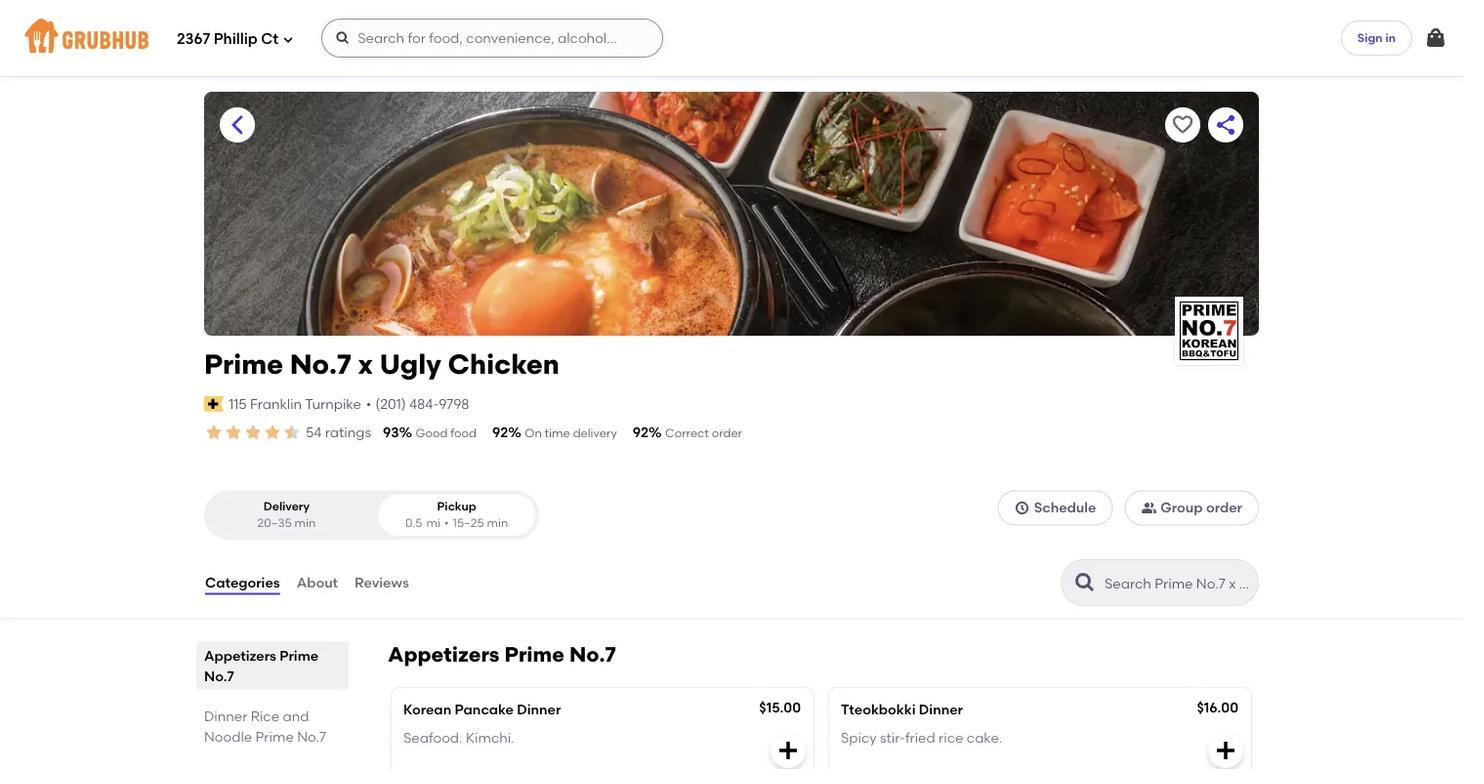 Task type: describe. For each thing, give the bounding box(es) containing it.
and
[[283, 708, 309, 725]]

92 for correct order
[[633, 424, 649, 441]]

no.7 inside "dinner rice and noodle prime no.7"
[[297, 729, 326, 745]]

in
[[1385, 31, 1396, 45]]

min inside delivery 20–35 min
[[294, 516, 316, 531]]

categories button
[[204, 548, 281, 618]]

115
[[229, 396, 247, 412]]

dinner inside "dinner rice and noodle prime no.7"
[[204, 708, 248, 725]]

seafood.
[[403, 729, 463, 746]]

(201)
[[375, 396, 406, 412]]

ct
[[261, 30, 279, 48]]

93
[[383, 424, 399, 441]]

good food
[[416, 426, 477, 440]]

sign in
[[1357, 31, 1396, 45]]

svg image inside 'schedule' 'button'
[[1014, 500, 1030, 516]]

spicy
[[841, 729, 877, 746]]

svg image for tteokbokki dinner
[[1214, 739, 1237, 763]]

order for correct order
[[712, 426, 742, 440]]

group order button
[[1124, 491, 1259, 526]]

people icon image
[[1141, 500, 1157, 516]]

save this restaurant image
[[1171, 113, 1194, 137]]

time
[[545, 426, 570, 440]]

• inside pickup 0.5 mi • 15–25 min
[[444, 516, 449, 531]]

Search for food, convenience, alcohol... search field
[[321, 19, 663, 58]]

$16.00
[[1197, 700, 1238, 716]]

korean
[[403, 702, 451, 718]]

kimchi.
[[466, 729, 514, 746]]

2 horizontal spatial dinner
[[919, 702, 963, 718]]

1 horizontal spatial appetizers prime no.7
[[388, 643, 616, 668]]

0 horizontal spatial svg image
[[335, 30, 351, 46]]

schedule
[[1034, 500, 1096, 516]]

prime no.7 x ugly chicken logo image
[[1175, 297, 1243, 365]]

cake.
[[967, 729, 1002, 746]]

on
[[525, 426, 542, 440]]

good
[[416, 426, 448, 440]]

54 ratings
[[306, 424, 371, 441]]

92 for on time delivery
[[492, 424, 508, 441]]

seafood. kimchi.
[[403, 729, 514, 746]]

484-
[[409, 396, 439, 412]]

pancake
[[455, 702, 514, 718]]

pickup 0.5 mi • 15–25 min
[[405, 499, 508, 531]]

prime up pancake
[[505, 643, 564, 668]]

delivery
[[573, 426, 617, 440]]

dinner rice and noodle prime no.7 tab
[[204, 706, 341, 747]]

Search Prime No.7 x Ugly Chicken search field
[[1103, 574, 1252, 593]]

(201) 484-9798 button
[[375, 394, 469, 414]]

reviews
[[355, 575, 409, 591]]

tteokbokki
[[841, 702, 916, 718]]

turnpike
[[305, 396, 361, 412]]

save this restaurant button
[[1165, 107, 1200, 143]]

20–35
[[257, 516, 292, 531]]

order for group order
[[1206, 500, 1242, 516]]

delivery 20–35 min
[[257, 499, 316, 531]]

x
[[358, 348, 373, 381]]

prime up 115
[[204, 348, 283, 381]]

0.5
[[405, 516, 422, 531]]

reviews button
[[354, 548, 410, 618]]

on time delivery
[[525, 426, 617, 440]]

2367 phillip ct
[[177, 30, 279, 48]]

main navigation navigation
[[0, 0, 1463, 76]]

subscription pass image
[[204, 396, 224, 412]]

no.7 inside appetizers prime no.7
[[204, 668, 234, 685]]



Task type: vqa. For each thing, say whether or not it's contained in the screenshot.
Save this restaurant 'button'
yes



Task type: locate. For each thing, give the bounding box(es) containing it.
1 horizontal spatial dinner
[[517, 702, 561, 718]]

about button
[[296, 548, 339, 618]]

phillip
[[214, 30, 258, 48]]

svg image right ct
[[282, 34, 294, 45]]

categories
[[205, 575, 280, 591]]

1 horizontal spatial •
[[444, 516, 449, 531]]

sign
[[1357, 31, 1383, 45]]

ratings
[[325, 424, 371, 441]]

1 92 from the left
[[492, 424, 508, 441]]

order inside button
[[1206, 500, 1242, 516]]

korean pancake dinner
[[403, 702, 561, 718]]

group order
[[1161, 500, 1242, 516]]

svg image left schedule
[[1014, 500, 1030, 516]]

appetizers up rice
[[204, 648, 276, 664]]

appetizers
[[388, 643, 500, 668], [204, 648, 276, 664]]

search icon image
[[1073, 571, 1097, 595]]

2 horizontal spatial svg image
[[1424, 26, 1447, 50]]

2 92 from the left
[[633, 424, 649, 441]]

svg image right the in
[[1424, 26, 1447, 50]]

0 horizontal spatial svg image
[[282, 34, 294, 45]]

ugly
[[380, 348, 441, 381]]

115 franklin turnpike
[[229, 396, 361, 412]]

chicken
[[448, 348, 559, 381]]

prime down rice
[[255, 729, 294, 745]]

• (201) 484-9798
[[366, 396, 469, 412]]

spicy stir-fried rice cake.
[[841, 729, 1002, 746]]

1 min from the left
[[294, 516, 316, 531]]

order right correct
[[712, 426, 742, 440]]

appetizers prime no.7 up rice
[[204, 648, 319, 685]]

0 horizontal spatial appetizers
[[204, 648, 276, 664]]

order right group
[[1206, 500, 1242, 516]]

9798
[[439, 396, 469, 412]]

2 horizontal spatial svg image
[[1214, 739, 1237, 763]]

prime
[[204, 348, 283, 381], [505, 643, 564, 668], [280, 648, 319, 664], [255, 729, 294, 745]]

option group
[[204, 491, 539, 540]]

appetizers up korean
[[388, 643, 500, 668]]

share icon image
[[1214, 113, 1237, 137]]

0 horizontal spatial dinner
[[204, 708, 248, 725]]

option group containing delivery 20–35 min
[[204, 491, 539, 540]]

0 horizontal spatial •
[[366, 396, 371, 412]]

$15.00
[[759, 700, 801, 716]]

prime inside "dinner rice and noodle prime no.7"
[[255, 729, 294, 745]]

order
[[712, 426, 742, 440], [1206, 500, 1242, 516]]

min down delivery
[[294, 516, 316, 531]]

noodle
[[204, 729, 252, 745]]

correct order
[[665, 426, 742, 440]]

1 vertical spatial order
[[1206, 500, 1242, 516]]

svg image inside main navigation navigation
[[282, 34, 294, 45]]

dinner right pancake
[[517, 702, 561, 718]]

sign in button
[[1341, 21, 1412, 56]]

1 horizontal spatial 92
[[633, 424, 649, 441]]

appetizers prime no.7 tab
[[204, 646, 341, 687]]

min right 15–25
[[487, 516, 508, 531]]

svg image for korean pancake dinner
[[776, 739, 800, 763]]

1 horizontal spatial appetizers
[[388, 643, 500, 668]]

delivery
[[263, 499, 310, 514]]

svg image
[[1424, 26, 1447, 50], [335, 30, 351, 46], [1014, 500, 1030, 516]]

0 horizontal spatial 92
[[492, 424, 508, 441]]

dinner up rice
[[919, 702, 963, 718]]

2 min from the left
[[487, 516, 508, 531]]

dinner
[[517, 702, 561, 718], [919, 702, 963, 718], [204, 708, 248, 725]]

pickup
[[437, 499, 476, 514]]

schedule button
[[998, 491, 1113, 526]]

92 right delivery
[[633, 424, 649, 441]]

0 vertical spatial order
[[712, 426, 742, 440]]

1 horizontal spatial svg image
[[1014, 500, 1030, 516]]

0 horizontal spatial min
[[294, 516, 316, 531]]

appetizers prime no.7
[[388, 643, 616, 668], [204, 648, 319, 685]]

svg image right ct
[[335, 30, 351, 46]]

prime no.7 x ugly chicken
[[204, 348, 559, 381]]

0 horizontal spatial appetizers prime no.7
[[204, 648, 319, 685]]

caret left icon image
[[226, 113, 249, 137]]

appetizers inside appetizers prime no.7
[[204, 648, 276, 664]]

about
[[297, 575, 338, 591]]

correct
[[665, 426, 709, 440]]

54
[[306, 424, 322, 441]]

fried
[[905, 729, 935, 746]]

• right mi at the bottom
[[444, 516, 449, 531]]

0 vertical spatial •
[[366, 396, 371, 412]]

food
[[450, 426, 477, 440]]

15–25
[[453, 516, 484, 531]]

0 horizontal spatial order
[[712, 426, 742, 440]]

franklin
[[250, 396, 302, 412]]

tteokbokki dinner
[[841, 702, 963, 718]]

star icon image
[[204, 423, 224, 442], [224, 423, 243, 442], [243, 423, 263, 442], [263, 423, 282, 442], [282, 423, 302, 442], [282, 423, 302, 442]]

115 franklin turnpike button
[[228, 393, 362, 415]]

rice
[[251, 708, 279, 725]]

svg image
[[282, 34, 294, 45], [776, 739, 800, 763], [1214, 739, 1237, 763]]

rice
[[939, 729, 963, 746]]

appetizers prime no.7 up pancake
[[388, 643, 616, 668]]

group
[[1161, 500, 1203, 516]]

no.7
[[290, 348, 351, 381], [569, 643, 616, 668], [204, 668, 234, 685], [297, 729, 326, 745]]

1 horizontal spatial order
[[1206, 500, 1242, 516]]

1 horizontal spatial min
[[487, 516, 508, 531]]

•
[[366, 396, 371, 412], [444, 516, 449, 531]]

1 vertical spatial •
[[444, 516, 449, 531]]

2367
[[177, 30, 210, 48]]

92
[[492, 424, 508, 441], [633, 424, 649, 441]]

appetizers prime no.7 inside tab
[[204, 648, 319, 685]]

svg image down "$16.00" on the right of the page
[[1214, 739, 1237, 763]]

prime up and
[[280, 648, 319, 664]]

1 horizontal spatial svg image
[[776, 739, 800, 763]]

min inside pickup 0.5 mi • 15–25 min
[[487, 516, 508, 531]]

min
[[294, 516, 316, 531], [487, 516, 508, 531]]

dinner rice and noodle prime no.7
[[204, 708, 326, 745]]

stir-
[[880, 729, 905, 746]]

mi
[[426, 516, 440, 531]]

• left (201)
[[366, 396, 371, 412]]

dinner up noodle
[[204, 708, 248, 725]]

svg image down $15.00
[[776, 739, 800, 763]]

92 left on
[[492, 424, 508, 441]]



